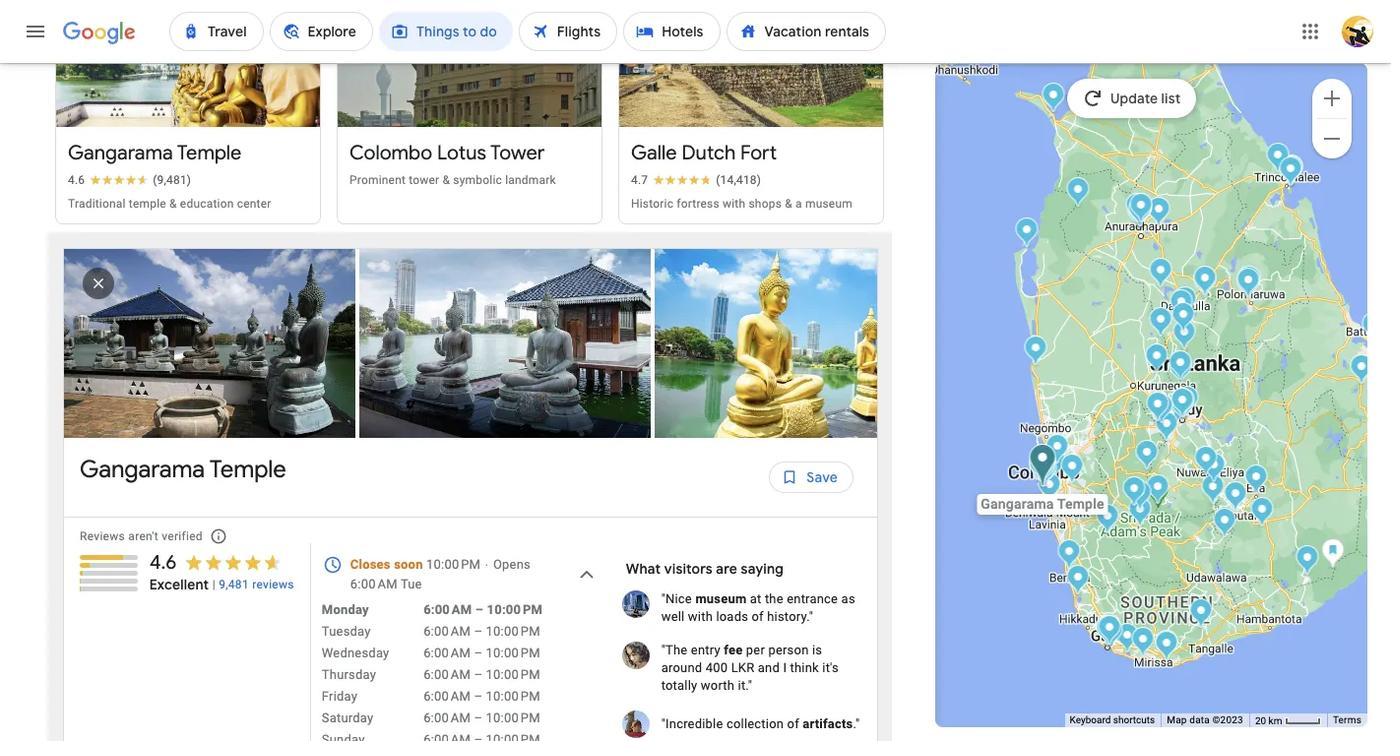 Task type: describe. For each thing, give the bounding box(es) containing it.
10:00 pm for wednesday
[[486, 646, 540, 661]]

update
[[1111, 90, 1158, 107]]

what visitors are saying
[[626, 561, 784, 578]]

temple
[[129, 197, 166, 211]]

closes soon 10:00 pm ⋅
[[350, 558, 493, 572]]

koneswaram temple image
[[1280, 154, 1303, 187]]

landmark
[[505, 174, 556, 187]]

4.6 for the 4.6 out of 5 stars from 9,481 reviews. excellent. element
[[149, 551, 177, 575]]

ruhunu maha kataragama dewalaya image
[[1296, 545, 1319, 578]]

map region
[[844, 0, 1391, 741]]

artifacts
[[803, 717, 853, 732]]

menikdena archeological reserve and arboretum | මැණික්දෙන පුරාවිද්‍යා රක්ෂිතය සහ වෘක්ෂෝද්‍යානය image
[[1172, 302, 1194, 334]]

fort frederick image
[[1280, 155, 1303, 188]]

2 list item from the left
[[339, 249, 671, 438]]

4.6 out of 5 stars from 9,481 reviews. excellent. element
[[149, 551, 294, 595]]

rathnapura national museum image
[[1128, 497, 1151, 529]]

|
[[212, 578, 216, 592]]

sri munnessarama devalaya image
[[1024, 335, 1047, 368]]

galle dutch fort image
[[1096, 615, 1119, 647]]

kuragala ancient buddhist monastery image
[[1213, 508, 1236, 540]]

lankarama image
[[1126, 193, 1148, 225]]

6:00 am – 10:00 pm for wednesday
[[424, 646, 540, 661]]

think
[[790, 661, 819, 676]]

shops
[[749, 197, 782, 211]]

ceylon tea museum image
[[1171, 391, 1193, 424]]

opens 6:00 am tue
[[350, 558, 531, 592]]

update list
[[1111, 90, 1181, 107]]

twin ponds (කුට්ටම් පොකුණ) image
[[1129, 193, 1152, 225]]

6:00 am – 10:00 pm for tuesday
[[424, 625, 540, 639]]

wilpattu national park image
[[1066, 177, 1089, 209]]

1 vertical spatial temple
[[209, 455, 286, 485]]

pidurangala royal cave temple image
[[1193, 265, 1216, 298]]

fortress
[[677, 197, 720, 211]]

belilena cave image
[[1135, 440, 1158, 472]]

totally
[[661, 679, 698, 694]]

0 vertical spatial gangarama
[[68, 141, 173, 166]]

6:00 am for thursday
[[424, 668, 471, 683]]

degalldoruwa raja maha viharaya image
[[1176, 386, 1198, 418]]

6:00 am – 10:00 pm for saturday
[[424, 711, 540, 726]]

"the entry fee
[[661, 643, 743, 658]]

kande vihara temple image
[[1058, 539, 1080, 572]]

isurumuni royal temple image
[[1127, 198, 1150, 231]]

friday
[[322, 690, 358, 704]]

– for tuesday
[[474, 625, 483, 639]]

what
[[626, 561, 661, 578]]

shortcuts
[[1114, 715, 1155, 726]]

keyboard shortcuts
[[1070, 715, 1155, 726]]

anuradhapura moonstone |සඳකඩ පහන image
[[1127, 193, 1150, 225]]

batadombalena image
[[1123, 476, 1145, 509]]

opens
[[493, 558, 531, 572]]

shri badrakali amman hindu temple image
[[1278, 155, 1301, 188]]

"the
[[661, 643, 688, 658]]

1 vertical spatial museum
[[696, 592, 747, 607]]

6:00 am for monday
[[424, 603, 472, 618]]

kothandaramar temple image
[[940, 36, 963, 68]]

with inside at the entrance as well with loads of history."
[[688, 610, 713, 625]]

japanese peace pagoda - rumassala image
[[1100, 618, 1123, 650]]

and
[[758, 661, 780, 676]]

2 horizontal spatial &
[[785, 197, 793, 211]]

beira lake image
[[1031, 452, 1054, 485]]

– for friday
[[474, 690, 483, 704]]

seetha amman kovil image
[[1202, 452, 1225, 485]]

6:00 am for saturday
[[424, 711, 471, 726]]

."
[[853, 717, 860, 732]]

(14,418)
[[716, 174, 761, 187]]

colombo lotus tower prominent tower & symbolic landmark
[[350, 141, 556, 187]]

tower
[[490, 141, 545, 166]]

it."
[[738, 679, 753, 694]]

kandy clock tower image
[[1171, 387, 1193, 420]]

save button
[[769, 454, 854, 501]]

reviews
[[80, 530, 125, 544]]

at the entrance as well with loads of history."
[[661, 592, 856, 625]]

data
[[1190, 715, 1210, 726]]

ruwanweli maha seya image
[[1128, 196, 1151, 229]]

kuda ravana ella (water fall) image
[[1245, 464, 1267, 497]]

dutch museum image
[[1031, 451, 1054, 484]]

loads
[[716, 610, 748, 625]]

"nice museum
[[661, 592, 747, 607]]

tue
[[401, 577, 422, 592]]

galle
[[631, 141, 677, 166]]

sri muththumari amman kovil - matale, image
[[1169, 354, 1191, 386]]

– for saturday
[[474, 711, 483, 726]]

sri lanka air force museum image
[[1038, 472, 1061, 505]]

maha viharaya, anuradhapura image
[[1128, 196, 1151, 229]]

0 horizontal spatial &
[[169, 197, 177, 211]]

queen victoria park image
[[1194, 446, 1217, 478]]

traditional temple & education center
[[68, 197, 271, 211]]

old royal palace image
[[1172, 386, 1194, 419]]

reviews aren't verified image
[[195, 513, 242, 561]]

railway museum kadugannawa image
[[1150, 393, 1173, 426]]

4.6 out of 5 stars from 9,481 reviews image
[[68, 173, 191, 188]]

20 km
[[1255, 715, 1285, 726]]

kandy national museum image
[[1172, 387, 1194, 420]]

martin wickramasinghe folk museum image
[[1116, 623, 1138, 655]]

1 horizontal spatial museum
[[805, 197, 853, 211]]

christian reformed church of sri lanka image
[[1032, 451, 1055, 483]]

– for monday
[[475, 603, 484, 618]]

dutch
[[682, 141, 736, 166]]

gangarama temple element
[[80, 454, 286, 501]]

kothduwa rajamaha viharaya image
[[1066, 565, 1089, 597]]

kalpitiya fort image
[[1015, 217, 1038, 250]]

collection
[[727, 717, 784, 732]]

traditional
[[68, 197, 126, 211]]

close detail image
[[75, 260, 122, 308]]

0 vertical spatial temple
[[177, 141, 242, 166]]

1 vertical spatial gangarama temple
[[80, 455, 286, 485]]

avukana buddha statue image
[[1149, 257, 1172, 290]]

keyboard
[[1070, 715, 1111, 726]]

vatadage image
[[1237, 269, 1259, 302]]

around
[[661, 661, 702, 676]]

entry
[[691, 643, 721, 658]]

abhayagiri pagoda image
[[1128, 193, 1151, 225]]

independence square image
[[1033, 457, 1056, 490]]

reviews aren't verified
[[80, 530, 203, 544]]

9,481
[[219, 578, 249, 592]]

matale aluviharaya - මාතලේ අළුවිහාරය image
[[1169, 350, 1191, 383]]

nalanda gedige (central point of sri lanka) image
[[1173, 320, 1195, 352]]

6:00 am for wednesday
[[424, 646, 471, 661]]

thuparama vihara image
[[1128, 195, 1151, 228]]

historic fortress with shops & a museum
[[631, 197, 853, 211]]

tuesday
[[322, 625, 371, 639]]

ridi viharaya රිදි විහාරය image
[[1145, 343, 1168, 376]]

lkr
[[731, 661, 755, 676]]

symbolic
[[453, 174, 502, 187]]

a
[[796, 197, 802, 211]]

400
[[706, 661, 728, 676]]

yala national park image
[[1321, 538, 1344, 570]]

lovamahapaya ලෝවාමහාපාය image
[[1128, 196, 1151, 229]]

galle harbor image
[[1098, 615, 1121, 647]]

buduruwagala raja maha viharaya image
[[1251, 497, 1273, 529]]

balana fort image
[[1146, 391, 1169, 424]]

save
[[807, 469, 838, 487]]

lotus
[[437, 141, 486, 166]]

colombo lotus tower image
[[1032, 453, 1055, 486]]

rassagala image
[[1350, 354, 1373, 386]]

4.6 for "4.6 out of 5 stars from 9,481 reviews" image
[[68, 174, 85, 187]]

10:00 pm for monday
[[487, 603, 543, 618]]

mulgirigala raja maha viharaya image
[[1190, 598, 1212, 631]]

mihintale image
[[1147, 196, 1170, 229]]

sri pada / adam's peak image
[[1146, 474, 1169, 507]]

6:00 am – 10:00 pm for friday
[[424, 690, 540, 704]]

(9,481)
[[153, 174, 191, 187]]

historic
[[631, 197, 674, 211]]

na uyana aranya (monastery) image
[[1149, 307, 1172, 339]]

visitors
[[664, 561, 713, 578]]

fort
[[741, 141, 777, 166]]

6:00 am for friday
[[424, 690, 471, 704]]



Task type: locate. For each thing, give the bounding box(es) containing it.
per
[[746, 643, 765, 658]]

list
[[1161, 90, 1181, 107]]

museum up "loads"
[[696, 592, 747, 607]]

well
[[661, 610, 685, 625]]

star fort matara image
[[1155, 630, 1178, 662]]

&
[[443, 174, 450, 187], [169, 197, 177, 211], [785, 197, 793, 211]]

1 6:00 am – 10:00 pm from the top
[[424, 603, 543, 618]]

kudumbigala sanctuary image
[[1366, 504, 1388, 536]]

zoom in map image
[[1320, 86, 1344, 110]]

0 horizontal spatial 4.6
[[68, 174, 85, 187]]

6:00 am – 10:00 pm for thursday
[[424, 668, 540, 683]]

with
[[723, 197, 746, 211], [688, 610, 713, 625]]

stupa image
[[1237, 267, 1259, 300]]

5 6:00 am – 10:00 pm from the top
[[424, 690, 540, 704]]

prominent
[[350, 174, 406, 187]]

excellent | 9,481 reviews
[[149, 576, 294, 594]]

1 horizontal spatial &
[[443, 174, 450, 187]]

1 vertical spatial 4.6
[[149, 551, 177, 575]]

4.6 up traditional
[[68, 174, 85, 187]]

temple up (9,481)
[[177, 141, 242, 166]]

of left artifacts
[[787, 717, 799, 732]]

tower
[[409, 174, 440, 187]]

velgam vehera buddhist temple | වෙල්ගම් වෙහෙර image
[[1266, 142, 1289, 175]]

galle fort clock tower image
[[1096, 615, 1119, 647]]

lionel wendt art centre image
[[1032, 457, 1055, 490]]

of inside at the entrance as well with loads of history."
[[752, 610, 764, 625]]

10:00 pm
[[426, 558, 481, 572], [487, 603, 543, 618], [486, 625, 540, 639], [486, 646, 540, 661], [486, 668, 540, 683], [486, 690, 540, 704], [486, 711, 540, 726]]

1 list item from the left
[[64, 249, 359, 438]]

wednesday
[[322, 646, 389, 661]]

6:00 am – 10:00 pm for monday
[[424, 603, 543, 618]]

saskia fernando gallery image
[[1034, 456, 1057, 489]]

jetavanaramaya image
[[1129, 195, 1152, 228]]

& right tower
[[443, 174, 450, 187]]

education
[[180, 197, 234, 211]]

list
[[64, 249, 950, 458]]

gangarama temple up verified
[[80, 455, 286, 485]]

tewatta church - basilica of our lady of lanka, ragama image
[[1046, 434, 1068, 466]]

keyboard shortcuts button
[[1070, 714, 1155, 728]]

mannar dutch fort image
[[1042, 82, 1064, 115]]

1 vertical spatial of
[[787, 717, 799, 732]]

4.7 out of 5 stars from 14,418 reviews image
[[631, 173, 761, 188]]

ambuluwawa tower image
[[1155, 411, 1178, 444]]

temple up reviews aren't verified image
[[209, 455, 286, 485]]

terms
[[1333, 715, 1362, 726]]

& left 'a'
[[785, 197, 793, 211]]

6:00 am
[[350, 577, 398, 592], [424, 603, 472, 618], [424, 625, 471, 639], [424, 646, 471, 661], [424, 668, 471, 683], [424, 690, 471, 704], [424, 711, 471, 726]]

at
[[750, 592, 762, 607]]

gangarama temple
[[68, 141, 242, 166], [80, 455, 286, 485]]

4.6
[[68, 174, 85, 187], [149, 551, 177, 575]]

1 horizontal spatial 4.6
[[149, 551, 177, 575]]

"incredible
[[661, 717, 723, 732]]

museum right 'a'
[[805, 197, 853, 211]]

it's
[[823, 661, 839, 676]]

matara fort image
[[1155, 631, 1178, 663]]

"nice
[[661, 592, 692, 607]]

gangarama sima malaka image
[[1031, 455, 1054, 488]]

බටදොඹලෙන image
[[1128, 480, 1151, 513]]

history."
[[767, 610, 813, 625]]

4 6:00 am – 10:00 pm from the top
[[424, 668, 540, 683]]

museum
[[805, 197, 853, 211], [696, 592, 747, 607]]

i
[[783, 661, 787, 676]]

4.6 up excellent
[[149, 551, 177, 575]]

entrance
[[787, 592, 838, 607]]

of down at
[[752, 610, 764, 625]]

sri dalada maligawa image
[[1172, 387, 1194, 420]]

adisham hall image
[[1224, 481, 1247, 514]]

khan clock tower image
[[1030, 451, 1053, 484]]

taprobana image
[[1131, 627, 1154, 659]]

0 vertical spatial 4.6
[[68, 174, 85, 187]]

20 km button
[[1249, 714, 1327, 728]]

thursday
[[322, 668, 376, 683]]

–
[[475, 603, 484, 618], [474, 625, 483, 639], [474, 646, 483, 661], [474, 668, 483, 683], [474, 690, 483, 704], [474, 711, 483, 726]]

colombo fort old lighthouse & clock tower image
[[1029, 451, 1052, 484]]

ibbankatuwa megalithic tombs image
[[1170, 289, 1192, 322]]

6:00 am – 10:00 pm
[[424, 603, 543, 618], [424, 625, 540, 639], [424, 646, 540, 661], [424, 668, 540, 683], [424, 690, 540, 704], [424, 711, 540, 726]]

terms link
[[1333, 715, 1362, 726]]

pahiyangala image
[[1096, 504, 1119, 536]]

20
[[1255, 715, 1266, 726]]

national museum galle image
[[1096, 615, 1119, 647]]

& inside colombo lotus tower prominent tower & symbolic landmark
[[443, 174, 450, 187]]

nawagamua pattini temple image
[[1061, 453, 1083, 486]]

– for thursday
[[474, 668, 483, 683]]

rock temple (gal vihara) image
[[1238, 265, 1260, 298]]

0 horizontal spatial of
[[752, 610, 764, 625]]

2 6:00 am – 10:00 pm from the top
[[424, 625, 540, 639]]

6:00 am for tuesday
[[424, 625, 471, 639]]

with down the '(14,418)'
[[723, 197, 746, 211]]

4.6 inside "4.6 out of 5 stars from 9,481 reviews" image
[[68, 174, 85, 187]]

per person is around 400 lkr and i think it's totally worth it."
[[661, 643, 839, 694]]

saturday
[[322, 711, 374, 726]]

is
[[812, 643, 822, 658]]

0 horizontal spatial with
[[688, 610, 713, 625]]

verified
[[162, 530, 203, 544]]

10:00 pm for friday
[[486, 690, 540, 704]]

reviews
[[252, 578, 294, 592]]

0 vertical spatial with
[[723, 197, 746, 211]]

0 vertical spatial gangarama temple
[[68, 141, 242, 166]]

main menu image
[[24, 20, 47, 43]]

maritime and naval history museum image
[[1279, 156, 1302, 189]]

excellent
[[149, 576, 209, 594]]

as
[[842, 592, 856, 607]]

embekka dewalaya image
[[1159, 401, 1182, 434]]

0 vertical spatial museum
[[805, 197, 853, 211]]

kelaniya raja maha viharaya image
[[1043, 449, 1065, 481]]

soon
[[394, 558, 423, 572]]

10:00 pm for saturday
[[486, 711, 540, 726]]

batticaloa dutch fort image
[[1362, 312, 1384, 344]]

1 vertical spatial with
[[688, 610, 713, 625]]

saying
[[741, 561, 784, 578]]

3 list item from the left
[[655, 249, 950, 438]]

9,481 reviews link
[[219, 577, 294, 593]]

temple
[[177, 141, 242, 166], [209, 455, 286, 485]]

jaya sri maha bodhi image
[[1128, 196, 1151, 229]]

dambulla royal cave temple and golden temple image
[[1174, 286, 1196, 319]]

map data ©2023
[[1167, 715, 1244, 726]]

– for wednesday
[[474, 646, 483, 661]]

samadhi buddha statue image
[[1128, 193, 1151, 225]]

list item
[[64, 249, 359, 438], [339, 249, 671, 438], [655, 249, 950, 438]]

maritime museum image
[[1096, 616, 1119, 648]]

closes
[[350, 558, 391, 572]]

colombo
[[350, 141, 433, 166]]

6:00 am inside opens 6:00 am tue
[[350, 577, 398, 592]]

1 horizontal spatial of
[[787, 717, 799, 732]]

aren't
[[128, 530, 159, 544]]

are
[[716, 561, 738, 578]]

zoom out map image
[[1320, 127, 1344, 150]]

fee
[[724, 643, 743, 658]]

worth
[[701, 679, 735, 694]]

map
[[1167, 715, 1187, 726]]

gangarama temple up (9,481)
[[68, 141, 242, 166]]

0 vertical spatial of
[[752, 610, 764, 625]]

sigiriya image
[[1193, 267, 1216, 300]]

st. lucia's cathedral image
[[1033, 450, 1056, 482]]

with down "nice museum
[[688, 610, 713, 625]]

historical mansion museum image
[[1096, 616, 1119, 648]]

1 vertical spatial gangarama
[[80, 455, 205, 485]]

sri natha devalaya - ශ්‍රී නාථ දේවාලය image
[[1172, 387, 1194, 420]]

& down (9,481)
[[169, 197, 177, 211]]

international buddhist museum image
[[1172, 387, 1194, 420]]

galle dutch fort
[[631, 141, 777, 166]]

10:00 pm for thursday
[[486, 668, 540, 683]]

4.7
[[631, 174, 648, 187]]

⋅
[[484, 558, 490, 572]]

center
[[237, 197, 271, 211]]

horton plains national park image
[[1201, 474, 1224, 507]]

sri lankathilake rajamaha viharaya image
[[1158, 398, 1181, 431]]

10:00 pm for tuesday
[[486, 625, 540, 639]]

6 6:00 am – 10:00 pm from the top
[[424, 711, 540, 726]]

3 6:00 am – 10:00 pm from the top
[[424, 646, 540, 661]]

update list button
[[1067, 79, 1197, 118]]

gangarama up reviews aren't verified at the left
[[80, 455, 205, 485]]

person
[[768, 643, 809, 658]]

gangarama temple image
[[1029, 444, 1056, 488]]

the
[[765, 592, 784, 607]]

©2023
[[1213, 715, 1244, 726]]

km
[[1269, 715, 1283, 726]]

1 horizontal spatial with
[[723, 197, 746, 211]]

gangarama up "4.6 out of 5 stars from 9,481 reviews" image
[[68, 141, 173, 166]]

"incredible collection of artifacts ."
[[661, 717, 860, 732]]

monday
[[322, 603, 369, 618]]

colombo port maritime museum image
[[1029, 451, 1052, 484]]

0 horizontal spatial museum
[[696, 592, 747, 607]]



Task type: vqa. For each thing, say whether or not it's contained in the screenshot.
'Manhattan' image on the bottom of the page
no



